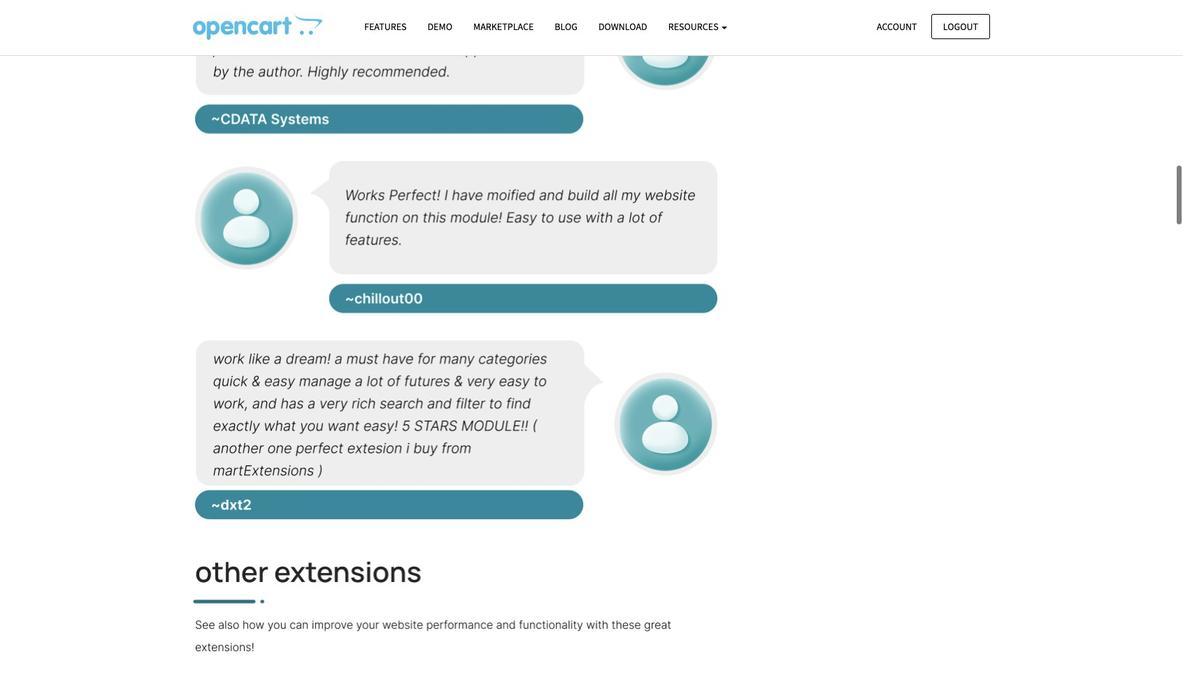 Task type: locate. For each thing, give the bounding box(es) containing it.
download
[[599, 20, 647, 33]]

marketplace
[[473, 20, 534, 33]]

blog
[[555, 20, 578, 33]]

demo
[[428, 20, 452, 33]]

marketplace link
[[463, 15, 544, 39]]

features
[[364, 20, 407, 33]]

logout
[[943, 20, 978, 33]]

logout link
[[931, 14, 990, 39]]

opencart - quick admin search image
[[193, 15, 322, 40]]

blog link
[[544, 15, 588, 39]]



Task type: describe. For each thing, give the bounding box(es) containing it.
features link
[[354, 15, 417, 39]]

demo link
[[417, 15, 463, 39]]

resources link
[[658, 15, 738, 39]]

download link
[[588, 15, 658, 39]]

account link
[[865, 14, 929, 39]]

account
[[877, 20, 917, 33]]

resources
[[668, 20, 721, 33]]



Task type: vqa. For each thing, say whether or not it's contained in the screenshot.
the Blog link
yes



